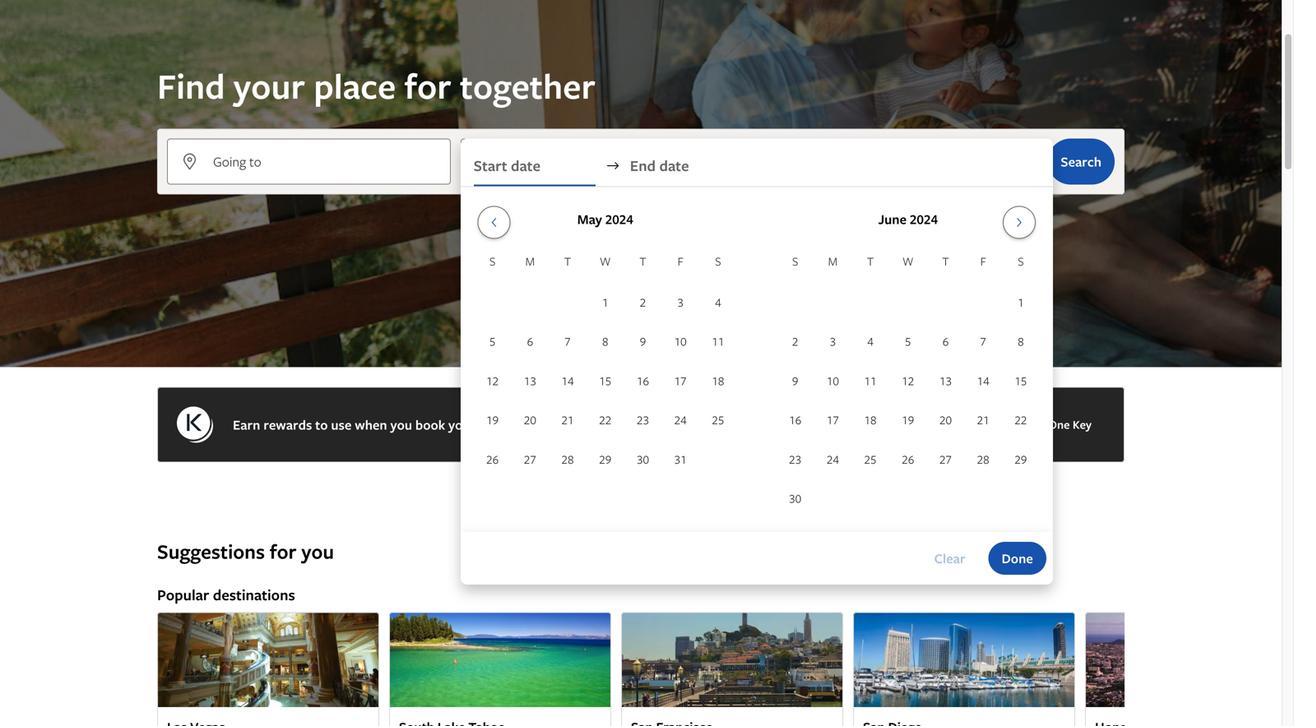 Task type: vqa. For each thing, say whether or not it's contained in the screenshot.
10 for topmost 10 button
yes



Task type: locate. For each thing, give the bounding box(es) containing it.
0 horizontal spatial you
[[301, 538, 334, 565]]

for inside wizard region
[[404, 63, 451, 109]]

13 inside june 2024 element
[[939, 373, 952, 389]]

12 inside may 2024 element
[[486, 373, 499, 389]]

22
[[599, 412, 611, 428], [1015, 412, 1027, 428]]

f inside june 2024 element
[[980, 253, 986, 269]]

1 28 from the left
[[561, 451, 574, 467]]

3 inside may 2024 element
[[677, 294, 684, 310]]

1 29 button from the left
[[586, 440, 624, 478]]

1 horizontal spatial 8 button
[[1002, 323, 1040, 360]]

2 27 from the left
[[939, 451, 952, 467]]

1 22 from the left
[[599, 412, 611, 428]]

21 for 2nd 21 button from the right
[[561, 412, 574, 428]]

hotels.com
[[693, 416, 761, 434]]

26 inside may 2024 element
[[486, 451, 499, 467]]

0 horizontal spatial 1
[[602, 294, 608, 310]]

25 inside may 2024 element
[[712, 412, 724, 428]]

0 horizontal spatial 8 button
[[586, 323, 624, 360]]

8 inside may 2024 element
[[602, 334, 608, 349]]

2 22 button from the left
[[1002, 401, 1040, 439]]

0 vertical spatial 16
[[637, 373, 649, 389]]

1 19 from the left
[[486, 412, 499, 428]]

2 20 button from the left
[[927, 401, 964, 439]]

18 button
[[699, 362, 737, 400], [852, 401, 889, 439]]

27 inside may 2024 element
[[524, 451, 536, 467]]

0 horizontal spatial 5
[[489, 334, 496, 349]]

20 button
[[511, 401, 549, 439], [927, 401, 964, 439]]

makiki - lower punchbowl - tantalus showing landscape views, a sunset and a city image
[[1085, 612, 1294, 708]]

1 6 from the left
[[527, 334, 533, 349]]

16 button right hotels.com
[[776, 401, 814, 439]]

1 horizontal spatial 7 button
[[964, 323, 1002, 360]]

27
[[524, 451, 536, 467], [939, 451, 952, 467]]

21 button
[[549, 401, 586, 439], [964, 401, 1002, 439]]

0 horizontal spatial 16
[[637, 373, 649, 389]]

w down june 2024
[[902, 253, 914, 269]]

3 for 3 button to the right
[[830, 334, 836, 349]]

19 button
[[474, 401, 511, 439], [889, 401, 927, 439]]

your inside wizard region
[[234, 63, 305, 109]]

1 inside may 2024 element
[[602, 294, 608, 310]]

17
[[674, 373, 687, 389], [827, 412, 839, 428]]

your left next
[[448, 416, 476, 434]]

9
[[640, 334, 646, 349], [792, 373, 798, 389]]

10
[[674, 334, 687, 349], [827, 373, 839, 389]]

9 inside june 2024 element
[[792, 373, 798, 389]]

0 horizontal spatial 18 button
[[699, 362, 737, 400]]

2 14 button from the left
[[964, 362, 1002, 400]]

3 inside june 2024 element
[[830, 334, 836, 349]]

june
[[878, 210, 907, 228]]

1 27 from the left
[[524, 451, 536, 467]]

w for may
[[600, 253, 611, 269]]

22 inside may 2024 element
[[599, 412, 611, 428]]

29
[[599, 451, 611, 467], [1015, 451, 1027, 467]]

14
[[561, 373, 574, 389], [977, 373, 989, 389]]

1 5 from the left
[[489, 334, 496, 349]]

17 inside june 2024 element
[[827, 412, 839, 428]]

29 for first 29 button from the right
[[1015, 451, 1027, 467]]

8 button
[[586, 323, 624, 360], [1002, 323, 1040, 360]]

2 8 button from the left
[[1002, 323, 1040, 360]]

popular destinations
[[157, 585, 295, 605]]

2 date from the left
[[659, 155, 689, 176]]

2 13 from the left
[[939, 373, 952, 389]]

1 horizontal spatial 25 button
[[852, 440, 889, 478]]

1 horizontal spatial 18
[[864, 412, 877, 428]]

24 button
[[662, 401, 699, 439], [814, 440, 852, 478]]

2 15 button from the left
[[1002, 362, 1040, 400]]

for up destinations
[[270, 538, 297, 565]]

1 horizontal spatial 26 button
[[889, 440, 927, 478]]

5
[[489, 334, 496, 349], [905, 334, 911, 349]]

1 horizontal spatial 19
[[902, 412, 914, 428]]

2 12 from the left
[[902, 373, 914, 389]]

28 inside may 2024 element
[[561, 451, 574, 467]]

29 button
[[586, 440, 624, 478], [1002, 440, 1040, 478]]

1 15 from the left
[[599, 373, 611, 389]]

3
[[677, 294, 684, 310], [830, 334, 836, 349]]

2 29 button from the left
[[1002, 440, 1040, 478]]

1 w from the left
[[600, 253, 611, 269]]

1 1 from the left
[[602, 294, 608, 310]]

13 button
[[511, 362, 549, 400], [927, 362, 964, 400]]

2 w from the left
[[902, 253, 914, 269]]

book
[[415, 416, 445, 434]]

1 vertical spatial 4
[[867, 334, 873, 349]]

1 2024 from the left
[[605, 210, 633, 228]]

end date
[[630, 155, 689, 176]]

f for june 2024
[[980, 253, 986, 269]]

0 horizontal spatial 20
[[524, 412, 536, 428]]

1 vertical spatial 30
[[789, 491, 801, 506]]

26
[[486, 451, 499, 467], [902, 451, 914, 467]]

end
[[630, 155, 656, 176]]

1
[[602, 294, 608, 310], [1018, 294, 1024, 310]]

1 21 from the left
[[561, 412, 574, 428]]

1 horizontal spatial 2024
[[910, 210, 938, 228]]

application
[[474, 199, 1040, 519]]

you
[[390, 416, 412, 434], [301, 538, 334, 565]]

1 horizontal spatial 21 button
[[964, 401, 1002, 439]]

1 vertical spatial 3
[[830, 334, 836, 349]]

1 14 button from the left
[[549, 362, 586, 400]]

0 vertical spatial 17 button
[[662, 362, 699, 400]]

15 inside may 2024 element
[[599, 373, 611, 389]]

1 horizontal spatial 9
[[792, 373, 798, 389]]

1 vertical spatial 17
[[827, 412, 839, 428]]

1 horizontal spatial 13
[[939, 373, 952, 389]]

6 button
[[511, 323, 549, 360], [927, 323, 964, 360]]

0 vertical spatial 2 button
[[624, 283, 662, 321]]

2 29 from the left
[[1015, 451, 1027, 467]]

19
[[486, 412, 499, 428], [902, 412, 914, 428]]

9 inside may 2024 element
[[640, 334, 646, 349]]

23
[[637, 412, 649, 428], [789, 451, 801, 467]]

1 vertical spatial 11
[[864, 373, 877, 389]]

0 horizontal spatial 14 button
[[549, 362, 586, 400]]

16
[[637, 373, 649, 389], [789, 412, 801, 428]]

your right find
[[234, 63, 305, 109]]

14 for 2nd 14 button from the right
[[561, 373, 574, 389]]

2 m from the left
[[828, 253, 838, 269]]

1 horizontal spatial 17 button
[[814, 401, 852, 439]]

1 horizontal spatial date
[[659, 155, 689, 176]]

0 vertical spatial 9
[[640, 334, 646, 349]]

1 horizontal spatial 24
[[827, 451, 839, 467]]

1 1 button from the left
[[586, 283, 624, 321]]

your
[[234, 63, 305, 109], [448, 416, 476, 434]]

1 vertical spatial 23
[[789, 451, 801, 467]]

1 horizontal spatial 12 button
[[889, 362, 927, 400]]

2024 right may
[[605, 210, 633, 228]]

30
[[637, 451, 649, 467], [789, 491, 801, 506]]

1 vertical spatial 25
[[864, 451, 877, 467]]

14 inside june 2024 element
[[977, 373, 989, 389]]

f inside may 2024 element
[[678, 253, 683, 269]]

start
[[474, 155, 507, 176]]

25
[[712, 412, 724, 428], [864, 451, 877, 467]]

22 for second 22 button from right
[[599, 412, 611, 428]]

15 button
[[586, 362, 624, 400], [1002, 362, 1040, 400]]

1 7 from the left
[[565, 334, 571, 349]]

16 button up expedia,
[[624, 362, 662, 400]]

0 horizontal spatial 26 button
[[474, 440, 511, 478]]

t
[[564, 253, 571, 269], [639, 253, 646, 269], [867, 253, 874, 269], [942, 253, 949, 269]]

1 horizontal spatial 17
[[827, 412, 839, 428]]

2 button
[[624, 283, 662, 321], [776, 323, 814, 360]]

getaway
[[508, 416, 557, 434]]

1 inside june 2024 element
[[1018, 294, 1024, 310]]

1 horizontal spatial 11
[[864, 373, 877, 389]]

6 inside may 2024 element
[[527, 334, 533, 349]]

1 vertical spatial 9
[[792, 373, 798, 389]]

0 vertical spatial your
[[234, 63, 305, 109]]

1 14 from the left
[[561, 373, 574, 389]]

10 inside june 2024 element
[[827, 373, 839, 389]]

11 inside june 2024 element
[[864, 373, 877, 389]]

31
[[674, 451, 687, 467]]

1 13 from the left
[[524, 373, 536, 389]]

3 button
[[662, 283, 699, 321], [814, 323, 852, 360]]

1 horizontal spatial 15 button
[[1002, 362, 1040, 400]]

1 vertical spatial 3 button
[[814, 323, 852, 360]]

1 5 button from the left
[[474, 323, 511, 360]]

1 vertical spatial you
[[301, 538, 334, 565]]

2 s from the left
[[715, 253, 721, 269]]

12 button
[[474, 362, 511, 400], [889, 362, 927, 400]]

17 for bottommost 17 button
[[827, 412, 839, 428]]

6 button inside june 2024 element
[[927, 323, 964, 360]]

2 7 from the left
[[980, 334, 986, 349]]

29 inside june 2024 element
[[1015, 451, 1027, 467]]

7
[[565, 334, 571, 349], [980, 334, 986, 349]]

2 21 button from the left
[[964, 401, 1002, 439]]

10 button
[[662, 323, 699, 360], [814, 362, 852, 400]]

0 horizontal spatial 12
[[486, 373, 499, 389]]

2 27 button from the left
[[927, 440, 964, 478]]

search button
[[1048, 139, 1115, 185]]

1 vertical spatial 2 button
[[776, 323, 814, 360]]

1 horizontal spatial 28
[[977, 451, 989, 467]]

21
[[561, 412, 574, 428], [977, 412, 989, 428]]

marina district featuring a bay or harbor image
[[853, 612, 1075, 708]]

21 inside may 2024 element
[[561, 412, 574, 428]]

1 horizontal spatial 27 button
[[927, 440, 964, 478]]

2 8 from the left
[[1018, 334, 1024, 349]]

19 for first 19 button from the left
[[486, 412, 499, 428]]

expedia,
[[615, 416, 665, 434]]

1 26 button from the left
[[474, 440, 511, 478]]

1 horizontal spatial 5
[[905, 334, 911, 349]]

june 2024 element
[[776, 252, 1040, 519]]

w down may 2024
[[600, 253, 611, 269]]

1 horizontal spatial f
[[980, 253, 986, 269]]

1 horizontal spatial 1
[[1018, 294, 1024, 310]]

2 2024 from the left
[[910, 210, 938, 228]]

2 13 button from the left
[[927, 362, 964, 400]]

start date
[[474, 155, 541, 176]]

june 2024
[[878, 210, 938, 228]]

2024 right june
[[910, 210, 938, 228]]

2 1 from the left
[[1018, 294, 1024, 310]]

0 horizontal spatial 6 button
[[511, 323, 549, 360]]

0 horizontal spatial 30
[[637, 451, 649, 467]]

1 8 button from the left
[[586, 323, 624, 360]]

1 m from the left
[[525, 253, 535, 269]]

25 inside june 2024 element
[[864, 451, 877, 467]]

1 f from the left
[[678, 253, 683, 269]]

0 horizontal spatial 27 button
[[511, 440, 549, 478]]

2 22 from the left
[[1015, 412, 1027, 428]]

1 horizontal spatial 10
[[827, 373, 839, 389]]

0 horizontal spatial 23
[[637, 412, 649, 428]]

17 inside may 2024 element
[[674, 373, 687, 389]]

27 button
[[511, 440, 549, 478], [927, 440, 964, 478]]

2 12 button from the left
[[889, 362, 927, 400]]

11 inside may 2024 element
[[712, 334, 724, 349]]

0 horizontal spatial 11
[[712, 334, 724, 349]]

1 vertical spatial 10
[[827, 373, 839, 389]]

suggestions
[[157, 538, 265, 565]]

for right place
[[404, 63, 451, 109]]

1 vertical spatial 24
[[827, 451, 839, 467]]

19 for second 19 button from the left
[[902, 412, 914, 428]]

for
[[404, 63, 451, 109], [270, 538, 297, 565]]

28 button
[[549, 440, 586, 478], [964, 440, 1002, 478]]

28 inside june 2024 element
[[977, 451, 989, 467]]

27 for 2nd 27 button from right
[[524, 451, 536, 467]]

2 15 from the left
[[1015, 373, 1027, 389]]

0 horizontal spatial 25 button
[[699, 401, 737, 439]]

27 inside june 2024 element
[[939, 451, 952, 467]]

date right start
[[511, 155, 541, 176]]

1 vertical spatial 18
[[864, 412, 877, 428]]

1 horizontal spatial 9 button
[[776, 362, 814, 400]]

0 horizontal spatial 5 button
[[474, 323, 511, 360]]

0 horizontal spatial 3
[[677, 294, 684, 310]]

1 13 button from the left
[[511, 362, 549, 400]]

3 s from the left
[[792, 253, 798, 269]]

f for may 2024
[[678, 253, 683, 269]]

13 inside may 2024 element
[[524, 373, 536, 389]]

1 horizontal spatial 15
[[1015, 373, 1027, 389]]

21 inside june 2024 element
[[977, 412, 989, 428]]

0 vertical spatial 30
[[637, 451, 649, 467]]

0 vertical spatial 3 button
[[662, 283, 699, 321]]

1 7 button from the left
[[549, 323, 586, 360]]

1 date from the left
[[511, 155, 541, 176]]

1 horizontal spatial m
[[828, 253, 838, 269]]

w inside may 2024 element
[[600, 253, 611, 269]]

19 inside may 2024 element
[[486, 412, 499, 428]]

wizard region
[[0, 0, 1282, 585]]

2 6 from the left
[[943, 334, 949, 349]]

10 inside may 2024 element
[[674, 334, 687, 349]]

1 6 button from the left
[[511, 323, 549, 360]]

13
[[524, 373, 536, 389], [939, 373, 952, 389]]

27 for 2nd 27 button from left
[[939, 451, 952, 467]]

0 horizontal spatial 10
[[674, 334, 687, 349]]

2 26 button from the left
[[889, 440, 927, 478]]

2
[[640, 294, 646, 310], [792, 334, 798, 349]]

2 14 from the left
[[977, 373, 989, 389]]

2 7 button from the left
[[964, 323, 1002, 360]]

date
[[511, 155, 541, 176], [659, 155, 689, 176]]

22 for second 22 button
[[1015, 412, 1027, 428]]

1 29 from the left
[[599, 451, 611, 467]]

16 button
[[624, 362, 662, 400], [776, 401, 814, 439]]

1 horizontal spatial 22 button
[[1002, 401, 1040, 439]]

11 button
[[699, 323, 737, 360], [852, 362, 889, 400]]

29 inside may 2024 element
[[599, 451, 611, 467]]

to
[[315, 416, 328, 434]]

28
[[561, 451, 574, 467], [977, 451, 989, 467]]

1 horizontal spatial w
[[902, 253, 914, 269]]

26 for first the 26 button from left
[[486, 451, 499, 467]]

destinations
[[213, 585, 295, 605]]

30 inside june 2024 element
[[789, 491, 801, 506]]

24 for bottommost 24 button
[[827, 451, 839, 467]]

1 horizontal spatial 30 button
[[776, 480, 814, 517]]

17 button
[[662, 362, 699, 400], [814, 401, 852, 439]]

8 inside june 2024 element
[[1018, 334, 1024, 349]]

23 inside may 2024 element
[[637, 412, 649, 428]]

0 horizontal spatial 2
[[640, 294, 646, 310]]

22 inside june 2024 element
[[1015, 412, 1027, 428]]

30 for right 30 button
[[789, 491, 801, 506]]

1 horizontal spatial 29 button
[[1002, 440, 1040, 478]]

1 button
[[586, 283, 624, 321], [1002, 283, 1040, 321]]

2 21 from the left
[[977, 412, 989, 428]]

0 horizontal spatial 2024
[[605, 210, 633, 228]]

18
[[712, 373, 724, 389], [864, 412, 877, 428]]

find
[[157, 63, 225, 109]]

16 inside may 2024 element
[[637, 373, 649, 389]]

14 inside may 2024 element
[[561, 373, 574, 389]]

1 vertical spatial your
[[448, 416, 476, 434]]

1 horizontal spatial 20
[[939, 412, 952, 428]]

2024
[[605, 210, 633, 228], [910, 210, 938, 228]]

w
[[600, 253, 611, 269], [902, 253, 914, 269]]

16 up expedia,
[[637, 373, 649, 389]]

7 button
[[549, 323, 586, 360], [964, 323, 1002, 360]]

2 f from the left
[[980, 253, 986, 269]]

26 inside june 2024 element
[[902, 451, 914, 467]]

may 2024 element
[[474, 252, 737, 480]]

8
[[602, 334, 608, 349], [1018, 334, 1024, 349]]

26 button
[[474, 440, 511, 478], [889, 440, 927, 478]]

3 for topmost 3 button
[[677, 294, 684, 310]]

22 button
[[586, 401, 624, 439], [1002, 401, 1040, 439]]

1 horizontal spatial 3
[[830, 334, 836, 349]]

2 19 from the left
[[902, 412, 914, 428]]

2 5 from the left
[[905, 334, 911, 349]]

1 horizontal spatial 8
[[1018, 334, 1024, 349]]

m
[[525, 253, 535, 269], [828, 253, 838, 269]]

9 button
[[624, 323, 662, 360], [776, 362, 814, 400]]

14 button
[[549, 362, 586, 400], [964, 362, 1002, 400]]

date right end
[[659, 155, 689, 176]]

1 12 from the left
[[486, 373, 499, 389]]

0 horizontal spatial 12 button
[[474, 362, 511, 400]]

0 horizontal spatial 22
[[599, 412, 611, 428]]

18 inside may 2024 element
[[712, 373, 724, 389]]

1 vertical spatial 11 button
[[852, 362, 889, 400]]

5 inside may 2024 element
[[489, 334, 496, 349]]

4 button
[[699, 283, 737, 321], [852, 323, 889, 360]]

5 inside june 2024 element
[[905, 334, 911, 349]]

1 8 from the left
[[602, 334, 608, 349]]

1 vertical spatial 30 button
[[776, 480, 814, 517]]

23 button
[[624, 401, 662, 439], [776, 440, 814, 478]]

1 horizontal spatial 29
[[1015, 451, 1027, 467]]

0 horizontal spatial 3 button
[[662, 283, 699, 321]]

0 horizontal spatial 18
[[712, 373, 724, 389]]

2 6 button from the left
[[927, 323, 964, 360]]

w inside june 2024 element
[[902, 253, 914, 269]]

18 inside june 2024 element
[[864, 412, 877, 428]]

25 button
[[699, 401, 737, 439], [852, 440, 889, 478]]

1 t from the left
[[564, 253, 571, 269]]

11
[[712, 334, 724, 349], [864, 373, 877, 389]]

2 26 from the left
[[902, 451, 914, 467]]

4
[[715, 294, 721, 310], [867, 334, 873, 349]]

19 inside june 2024 element
[[902, 412, 914, 428]]

0 horizontal spatial 13
[[524, 373, 536, 389]]

0 horizontal spatial 11 button
[[699, 323, 737, 360]]

30 inside may 2024 element
[[637, 451, 649, 467]]

2 28 from the left
[[977, 451, 989, 467]]

1 22 button from the left
[[586, 401, 624, 439]]

0 vertical spatial 10
[[674, 334, 687, 349]]

24
[[674, 412, 687, 428], [827, 451, 839, 467]]

12
[[486, 373, 499, 389], [902, 373, 914, 389]]

1 horizontal spatial 1 button
[[1002, 283, 1040, 321]]

0 vertical spatial 17
[[674, 373, 687, 389]]

find your place for together
[[157, 63, 596, 109]]

23 inside june 2024 element
[[789, 451, 801, 467]]

1 26 from the left
[[486, 451, 499, 467]]

0 horizontal spatial 27
[[524, 451, 536, 467]]

2024 for june 2024
[[910, 210, 938, 228]]

14 for 2nd 14 button from the left
[[977, 373, 989, 389]]

16 right hotels.com
[[789, 412, 801, 428]]

0 horizontal spatial 29
[[599, 451, 611, 467]]

0 horizontal spatial 30 button
[[624, 440, 662, 478]]

m inside june 2024 element
[[828, 253, 838, 269]]

application containing may 2024
[[474, 199, 1040, 519]]



Task type: describe. For each thing, give the bounding box(es) containing it.
popular
[[157, 585, 209, 605]]

application inside wizard region
[[474, 199, 1040, 519]]

7 inside may 2024 element
[[565, 334, 571, 349]]

previous month image
[[484, 216, 504, 229]]

24 for topmost 24 button
[[674, 412, 687, 428]]

2 28 button from the left
[[964, 440, 1002, 478]]

1 vertical spatial 24 button
[[814, 440, 852, 478]]

2 1 button from the left
[[1002, 283, 1040, 321]]

done
[[1002, 549, 1033, 568]]

2 5 button from the left
[[889, 323, 927, 360]]

recently viewed region
[[147, 512, 1134, 538]]

8 for second 8 button from the right
[[602, 334, 608, 349]]

1 vertical spatial 17 button
[[814, 401, 852, 439]]

rewards
[[263, 416, 312, 434]]

17 for 17 button to the top
[[674, 373, 687, 389]]

las vegas featuring interior views image
[[157, 612, 379, 708]]

together
[[460, 63, 596, 109]]

m for june 2024
[[828, 253, 838, 269]]

13 for 1st 13 button from the right
[[939, 373, 952, 389]]

1 horizontal spatial 23 button
[[776, 440, 814, 478]]

done button
[[988, 542, 1046, 575]]

show next card image
[[1115, 673, 1134, 686]]

28 for 2nd 28 button from the right
[[561, 451, 574, 467]]

1 19 button from the left
[[474, 401, 511, 439]]

1 20 from the left
[[524, 412, 536, 428]]

2024 for may 2024
[[605, 210, 633, 228]]

1 vertical spatial 4 button
[[852, 323, 889, 360]]

4 s from the left
[[1018, 253, 1024, 269]]

7 inside june 2024 element
[[980, 334, 986, 349]]

when
[[355, 416, 387, 434]]

directional image
[[605, 158, 620, 173]]

0 vertical spatial 24 button
[[662, 401, 699, 439]]

end date button
[[630, 145, 752, 186]]

earn rewards to use when you book your next getaway on vrbo, expedia, and hotels.com
[[233, 416, 761, 434]]

1 21 button from the left
[[549, 401, 586, 439]]

1 vertical spatial for
[[270, 538, 297, 565]]

date for start date
[[511, 155, 541, 176]]

12 inside june 2024 element
[[902, 373, 914, 389]]

30 for the topmost 30 button
[[637, 451, 649, 467]]

1 horizontal spatial 10 button
[[814, 362, 852, 400]]

1 horizontal spatial 2
[[792, 334, 798, 349]]

26 for 2nd the 26 button
[[902, 451, 914, 467]]

0 vertical spatial 4
[[715, 294, 721, 310]]

and
[[668, 416, 690, 434]]

next
[[479, 416, 505, 434]]

2 19 button from the left
[[889, 401, 927, 439]]

16 button inside june 2024 element
[[776, 401, 814, 439]]

1 27 button from the left
[[511, 440, 549, 478]]

use
[[331, 416, 352, 434]]

8 for 2nd 8 button
[[1018, 334, 1024, 349]]

on
[[561, 416, 576, 434]]

16 inside june 2024 element
[[789, 412, 801, 428]]

0 horizontal spatial 4 button
[[699, 283, 737, 321]]

1 horizontal spatial 4
[[867, 334, 873, 349]]

29 for 2nd 29 button from the right
[[599, 451, 611, 467]]

suggestions for you
[[157, 538, 334, 565]]

place
[[314, 63, 396, 109]]

21 for 2nd 21 button
[[977, 412, 989, 428]]

vrbo,
[[579, 416, 611, 434]]

1 vertical spatial 18 button
[[852, 401, 889, 439]]

2 20 from the left
[[939, 412, 952, 428]]

2 t from the left
[[639, 253, 646, 269]]

1 horizontal spatial 3 button
[[814, 323, 852, 360]]

0 vertical spatial 11 button
[[699, 323, 737, 360]]

23 for rightmost 23 button
[[789, 451, 801, 467]]

show previous card image
[[147, 673, 167, 686]]

31 button
[[662, 440, 699, 478]]

m for may 2024
[[525, 253, 535, 269]]

next month image
[[1010, 216, 1029, 229]]

start date button
[[474, 145, 595, 186]]

6 inside june 2024 element
[[943, 334, 949, 349]]

w for june
[[902, 253, 914, 269]]

1 horizontal spatial 2 button
[[776, 323, 814, 360]]

28 for 1st 28 button from the right
[[977, 451, 989, 467]]

search
[[1061, 153, 1102, 171]]

san francisco featuring a ferry, a high rise building and skyline image
[[621, 612, 843, 708]]

1 horizontal spatial 11 button
[[852, 362, 889, 400]]

date for end date
[[659, 155, 689, 176]]

0 vertical spatial you
[[390, 416, 412, 434]]

15 inside june 2024 element
[[1015, 373, 1027, 389]]

0 vertical spatial 10 button
[[662, 323, 699, 360]]

1 20 button from the left
[[511, 401, 549, 439]]

16 button inside may 2024 element
[[624, 362, 662, 400]]

0 vertical spatial 30 button
[[624, 440, 662, 478]]

0 horizontal spatial 23 button
[[624, 401, 662, 439]]

18 for left 18 button
[[712, 373, 724, 389]]

18 for bottommost 18 button
[[864, 412, 877, 428]]

1 15 button from the left
[[586, 362, 624, 400]]

1 s from the left
[[489, 253, 495, 269]]

1 12 button from the left
[[474, 362, 511, 400]]

23 for left 23 button
[[637, 412, 649, 428]]

13 for 2nd 13 button from right
[[524, 373, 536, 389]]

4 t from the left
[[942, 253, 949, 269]]

1 vertical spatial 9 button
[[776, 362, 814, 400]]

0 horizontal spatial 9 button
[[624, 323, 662, 360]]

1 vertical spatial 25 button
[[852, 440, 889, 478]]

0 vertical spatial 2
[[640, 294, 646, 310]]

may
[[577, 210, 602, 228]]

1 28 button from the left
[[549, 440, 586, 478]]

emerald bay state park image
[[389, 612, 611, 708]]

earn
[[233, 416, 260, 434]]

may 2024
[[577, 210, 633, 228]]

3 t from the left
[[867, 253, 874, 269]]



